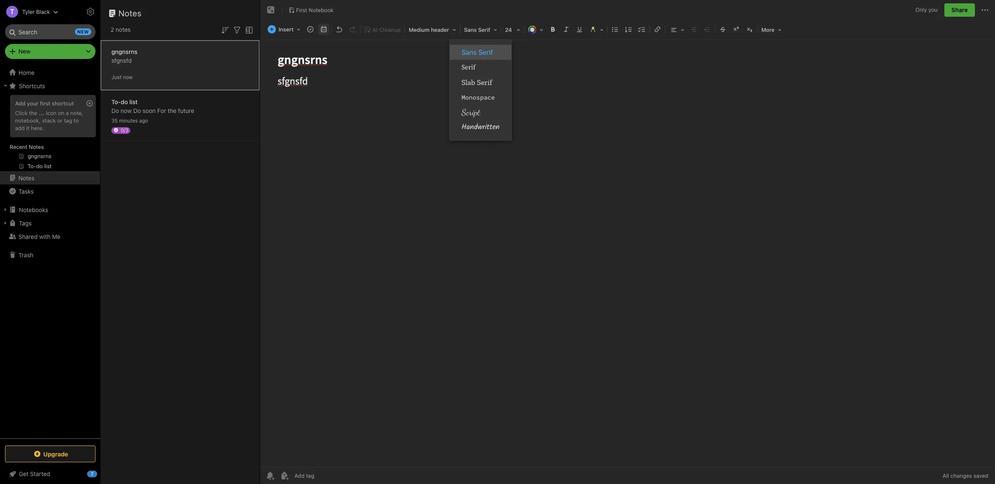 Task type: describe. For each thing, give the bounding box(es) containing it.
to-
[[111, 98, 121, 105]]

all changes saved
[[943, 473, 989, 480]]

monospace
[[462, 93, 495, 101]]

first notebook button
[[286, 4, 337, 16]]

shared
[[18, 233, 38, 240]]

click
[[15, 110, 28, 116]]

Add tag field
[[294, 473, 357, 480]]

Heading level field
[[406, 23, 459, 36]]

icon on a note, notebook, stack or tag to add it here.
[[15, 110, 83, 131]]

notes
[[116, 26, 131, 33]]

all
[[943, 473, 949, 480]]

home
[[18, 69, 34, 76]]

only you
[[916, 6, 938, 13]]

trash
[[18, 252, 33, 259]]

Sort options field
[[220, 24, 230, 35]]

more
[[762, 26, 775, 33]]

note window element
[[260, 0, 995, 485]]

slab serif link
[[450, 75, 512, 90]]

on
[[58, 110, 64, 116]]

35 minutes ago
[[111, 118, 148, 124]]

header
[[431, 26, 449, 33]]

new button
[[5, 44, 96, 59]]

upgrade button
[[5, 446, 96, 463]]

sfgnsfd
[[111, 57, 132, 64]]

serif inside 'link'
[[477, 78, 492, 87]]

expand notebooks image
[[2, 207, 9, 213]]

slab serif
[[462, 78, 492, 87]]

your
[[27, 100, 38, 107]]

note,
[[70, 110, 83, 116]]

Account field
[[0, 3, 58, 20]]

add your first shortcut
[[15, 100, 74, 107]]

Insert field
[[266, 23, 303, 35]]

task image
[[305, 23, 316, 35]]

script
[[462, 107, 480, 118]]

get
[[19, 471, 29, 478]]

ago
[[139, 118, 148, 124]]

it
[[26, 125, 29, 131]]

tyler
[[22, 8, 35, 15]]

medium
[[409, 26, 430, 33]]

add filters image
[[232, 25, 242, 35]]

icon
[[46, 110, 57, 116]]

expand tags image
[[2, 220, 9, 227]]

to-do list do now do soon for the future
[[111, 98, 194, 114]]

sans inside 'sans serif' link
[[462, 49, 477, 56]]

Add filters field
[[232, 24, 242, 35]]

saved
[[974, 473, 989, 480]]

first
[[296, 7, 307, 13]]

handwritten link
[[450, 120, 512, 135]]

new search field
[[11, 24, 91, 39]]

superscript image
[[731, 23, 742, 35]]

strikethrough image
[[717, 23, 729, 35]]

first
[[40, 100, 50, 107]]

script handwritten
[[462, 107, 500, 134]]

do
[[121, 98, 128, 105]]

expand note image
[[266, 5, 276, 15]]

dropdown list menu
[[450, 45, 512, 135]]

2
[[111, 26, 114, 33]]

insert link image
[[652, 23, 664, 35]]

just now
[[111, 74, 133, 80]]

More field
[[759, 23, 784, 36]]

Alignment field
[[667, 23, 687, 36]]

changes
[[951, 473, 972, 480]]

sans serif inside menu item
[[462, 49, 493, 56]]

get started
[[19, 471, 50, 478]]

gngnsrns
[[111, 48, 138, 55]]

notebook,
[[15, 117, 41, 124]]

add
[[15, 100, 25, 107]]

sans serif menu item
[[450, 45, 512, 60]]

shortcuts button
[[0, 79, 100, 93]]

shortcuts
[[19, 82, 45, 89]]

tasks button
[[0, 185, 100, 198]]

7
[[91, 472, 94, 477]]

trash link
[[0, 248, 100, 262]]

new
[[18, 48, 30, 55]]

notebook
[[309, 7, 334, 13]]

add
[[15, 125, 25, 131]]

Note Editor text field
[[260, 40, 995, 468]]

me
[[52, 233, 60, 240]]

2 notes
[[111, 26, 131, 33]]

shortcut
[[52, 100, 74, 107]]

0/3
[[121, 127, 129, 133]]

list
[[129, 98, 138, 105]]



Task type: locate. For each thing, give the bounding box(es) containing it.
started
[[30, 471, 50, 478]]

Search text field
[[11, 24, 90, 39]]

sans up serif link
[[462, 49, 477, 56]]

soon
[[143, 107, 156, 114]]

undo image
[[333, 23, 345, 35]]

1 horizontal spatial do
[[133, 107, 141, 114]]

monospace link
[[450, 90, 512, 105]]

share button
[[945, 3, 975, 17]]

sans serif up serif link
[[462, 49, 493, 56]]

script link
[[450, 105, 512, 120]]

sans serif link
[[450, 45, 512, 60]]

serif inside the font family field
[[478, 26, 491, 33]]

the
[[168, 107, 176, 114], [29, 110, 37, 116]]

calendar event image
[[318, 23, 330, 35]]

notes link
[[0, 171, 100, 185]]

underline image
[[574, 23, 586, 35]]

1 do from the left
[[111, 107, 119, 114]]

serif
[[478, 26, 491, 33], [479, 49, 493, 56], [462, 63, 476, 72], [477, 78, 492, 87]]

stack
[[42, 117, 56, 124]]

slab
[[462, 78, 475, 87]]

click the ...
[[15, 110, 44, 116]]

Font color field
[[525, 23, 546, 36]]

serif up the sans serif menu item
[[478, 26, 491, 33]]

the inside to-do list do now do soon for the future
[[168, 107, 176, 114]]

sans up the sans serif menu item
[[464, 26, 477, 33]]

tags button
[[0, 217, 100, 230]]

tree containing home
[[0, 66, 101, 439]]

checklist image
[[636, 23, 648, 35]]

0 vertical spatial sans
[[464, 26, 477, 33]]

35
[[111, 118, 118, 124]]

now right the just
[[123, 74, 133, 80]]

tyler black
[[22, 8, 50, 15]]

Font family field
[[461, 23, 500, 36]]

notes up tasks
[[18, 174, 34, 182]]

the right for
[[168, 107, 176, 114]]

insert
[[279, 26, 294, 33]]

the left ...
[[29, 110, 37, 116]]

you
[[929, 6, 938, 13]]

do down to-
[[111, 107, 119, 114]]

View options field
[[242, 24, 254, 35]]

italic image
[[561, 23, 572, 35]]

recent
[[10, 144, 27, 150]]

notebooks link
[[0, 203, 100, 217]]

serif up slab
[[462, 63, 476, 72]]

tag
[[64, 117, 72, 124]]

recent notes
[[10, 144, 44, 150]]

with
[[39, 233, 50, 240]]

shared with me link
[[0, 230, 100, 243]]

sans
[[464, 26, 477, 33], [462, 49, 477, 56]]

only
[[916, 6, 927, 13]]

black
[[36, 8, 50, 15]]

for
[[157, 107, 166, 114]]

minutes
[[119, 118, 138, 124]]

1 horizontal spatial the
[[168, 107, 176, 114]]

bulleted list image
[[610, 23, 621, 35]]

notes up notes
[[119, 8, 142, 18]]

now inside to-do list do now do soon for the future
[[121, 107, 132, 114]]

0 vertical spatial now
[[123, 74, 133, 80]]

tree
[[0, 66, 101, 439]]

upgrade
[[43, 451, 68, 458]]

bold image
[[547, 23, 559, 35]]

more actions image
[[980, 5, 990, 15]]

or
[[57, 117, 62, 124]]

settings image
[[85, 7, 96, 17]]

0 vertical spatial sans serif
[[464, 26, 491, 33]]

home link
[[0, 66, 101, 79]]

click to collapse image
[[97, 469, 104, 479]]

notes
[[119, 8, 142, 18], [29, 144, 44, 150], [18, 174, 34, 182]]

add tag image
[[279, 471, 289, 481]]

1 vertical spatial notes
[[29, 144, 44, 150]]

first notebook
[[296, 7, 334, 13]]

0 horizontal spatial do
[[111, 107, 119, 114]]

handwritten
[[462, 121, 500, 134]]

add a reminder image
[[265, 471, 275, 481]]

group containing add your first shortcut
[[0, 93, 100, 175]]

serif inside menu item
[[479, 49, 493, 56]]

Font size field
[[502, 23, 523, 36]]

...
[[39, 110, 44, 116]]

tags
[[19, 220, 32, 227]]

gngnsrns sfgnsfd
[[111, 48, 138, 64]]

subscript image
[[744, 23, 756, 35]]

sans inside the font family field
[[464, 26, 477, 33]]

sans serif up the sans serif menu item
[[464, 26, 491, 33]]

a
[[66, 110, 69, 116]]

medium header
[[409, 26, 449, 33]]

0 horizontal spatial the
[[29, 110, 37, 116]]

2 do from the left
[[133, 107, 141, 114]]

new
[[77, 29, 89, 34]]

1 vertical spatial sans serif
[[462, 49, 493, 56]]

24
[[505, 26, 512, 33]]

serif down serif link
[[477, 78, 492, 87]]

1 vertical spatial sans
[[462, 49, 477, 56]]

do down list
[[133, 107, 141, 114]]

do
[[111, 107, 119, 114], [133, 107, 141, 114]]

share
[[952, 6, 968, 13]]

numbered list image
[[623, 23, 635, 35]]

tasks
[[18, 188, 34, 195]]

1 vertical spatial now
[[121, 107, 132, 114]]

sans serif inside the font family field
[[464, 26, 491, 33]]

just
[[111, 74, 122, 80]]

now down do
[[121, 107, 132, 114]]

Help and Learning task checklist field
[[0, 468, 101, 481]]

here.
[[31, 125, 44, 131]]

More actions field
[[980, 3, 990, 17]]

Highlight field
[[586, 23, 607, 36]]

future
[[178, 107, 194, 114]]

group
[[0, 93, 100, 175]]

serif up serif link
[[479, 49, 493, 56]]

0 vertical spatial notes
[[119, 8, 142, 18]]

now
[[123, 74, 133, 80], [121, 107, 132, 114]]

notebooks
[[19, 206, 48, 213]]

serif link
[[450, 60, 512, 75]]

notes right recent
[[29, 144, 44, 150]]

to
[[74, 117, 79, 124]]

shared with me
[[18, 233, 60, 240]]

2 vertical spatial notes
[[18, 174, 34, 182]]



Task type: vqa. For each thing, say whether or not it's contained in the screenshot.
"tab list"
no



